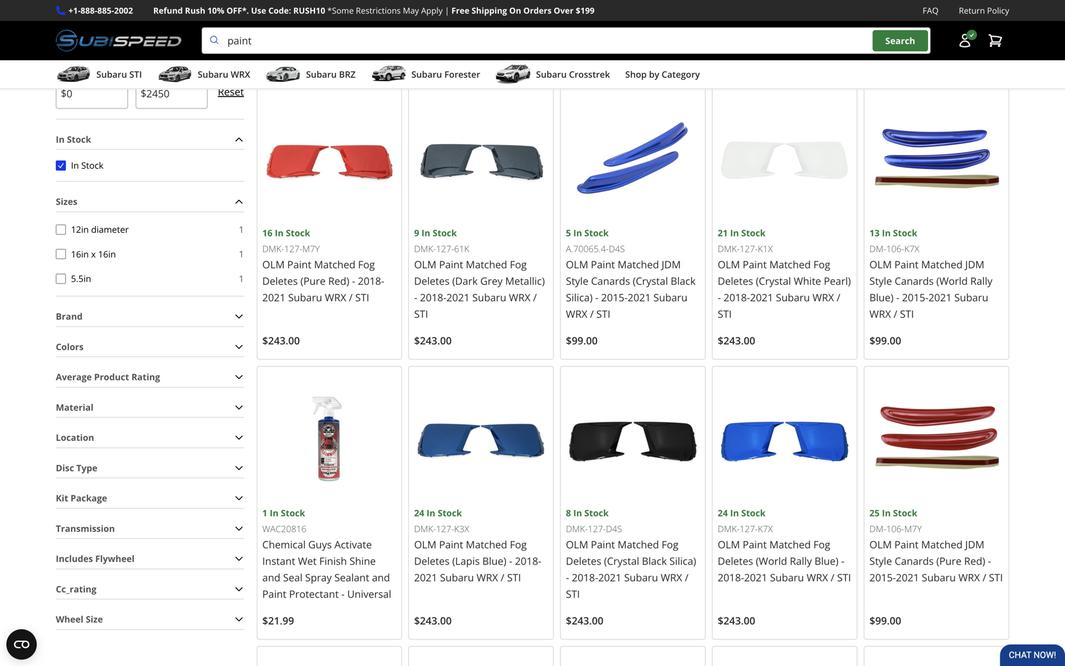 Task type: vqa. For each thing, say whether or not it's contained in the screenshot.
shop now link to the left
no



Task type: describe. For each thing, give the bounding box(es) containing it.
olm paint matched fog deletes (pure red) - 2018-2021 subaru wrx / sti image
[[263, 92, 397, 226]]

in for olm paint matched fog deletes (lapis blue) - 2018- 2021 subaru wrx / sti
[[427, 507, 436, 519]]

brand
[[56, 310, 83, 322]]

127- for olm paint matched fog deletes (world rally blue) - 2018-2021 subaru wrx / sti
[[740, 523, 758, 535]]

stock for olm paint matched fog deletes (lapis blue) - 2018- 2021 subaru wrx / sti
[[438, 507, 462, 519]]

a subaru brz thumbnail image image
[[266, 65, 301, 84]]

matched for olm paint matched fog deletes (world rally blue) - 2018-2021 subaru wrx / sti
[[770, 538, 811, 551]]

sti inside 25 in stock dm-106-m7y olm paint matched jdm style canards (pure red) - 2015-2021 subaru wrx / sti
[[990, 571, 1004, 584]]

silica) for style
[[566, 291, 593, 304]]

rush10
[[293, 5, 325, 16]]

d4s inside 8 in stock dmk-127-d4s olm paint matched fog deletes (crystal black silica) - 2018-2021 subaru wrx / sti
[[606, 523, 622, 535]]

includes flywheel button
[[56, 549, 244, 569]]

(crystal for k1x
[[756, 274, 792, 288]]

$243.00 for olm paint matched fog deletes (world rally blue) - 2018-2021 subaru wrx / sti
[[718, 614, 756, 627]]

16in x 16in button
[[56, 249, 66, 259]]

- inside 13 in stock dm-106-k7x olm paint matched jdm style canards (world rally blue) - 2015-2021 subaru wrx / sti
[[897, 291, 900, 304]]

apply
[[421, 5, 443, 16]]

wrx inside 8 in stock dmk-127-d4s olm paint matched fog deletes (crystal black silica) - 2018-2021 subaru wrx / sti
[[661, 571, 683, 584]]

matched inside 5 in stock a.70065.4-d4s olm paint matched jdm style canards (crystal black silica) - 2015-2021 subaru wrx / sti
[[618, 258, 659, 271]]

1 for 12in diameter
[[239, 223, 244, 235]]

5
[[566, 227, 571, 239]]

forester
[[445, 68, 481, 80]]

search button
[[873, 30, 929, 51]]

olm for olm paint matched fog deletes (lapis blue) - 2018- 2021 subaru wrx / sti
[[414, 538, 437, 551]]

sealant
[[335, 571, 370, 584]]

$99.00 for olm paint matched jdm style canards (pure red) - 2015-2021 subaru wrx / sti
[[870, 614, 902, 627]]

(pure inside 25 in stock dm-106-m7y olm paint matched jdm style canards (pure red) - 2015-2021 subaru wrx / sti
[[937, 554, 962, 568]]

blue) inside 13 in stock dm-106-k7x olm paint matched jdm style canards (world rally blue) - 2015-2021 subaru wrx / sti
[[870, 291, 894, 304]]

wrx inside the 16 in stock dmk-127-m7y olm paint matched fog deletes (pure red) - 2018- 2021 subaru wrx / sti
[[325, 291, 347, 304]]

- inside 8 in stock dmk-127-d4s olm paint matched fog deletes (crystal black silica) - 2018-2021 subaru wrx / sti
[[566, 571, 570, 584]]

clear all
[[374, 59, 408, 71]]

885-
[[97, 5, 114, 16]]

search
[[886, 34, 916, 47]]

faq
[[923, 5, 939, 16]]

8
[[566, 507, 571, 519]]

matched for olm paint matched fog deletes (crystal black silica) - 2018-2021 subaru wrx / sti
[[618, 538, 659, 551]]

/ for olm paint matched jdm style canards (pure red) - 2015-2021 subaru wrx / sti
[[983, 571, 987, 584]]

material button
[[56, 398, 244, 417]]

1 inside 1 in stock wac20816 chemical guys activate instant wet finish shine and seal spray sealant and paint protectant - universal
[[263, 507, 268, 519]]

rally inside 24 in stock dmk-127-k7x olm paint matched fog deletes (world rally blue) - 2018-2021 subaru wrx / sti
[[790, 554, 812, 568]]

2021 for olm paint matched jdm style canards (pure red) - 2015-2021 subaru wrx / sti
[[897, 571, 920, 584]]

dmk- for olm paint matched fog deletes (lapis blue) - 2018- 2021 subaru wrx / sti
[[414, 523, 436, 535]]

2018- inside the 16 in stock dmk-127-m7y olm paint matched fog deletes (pure red) - 2018- 2021 subaru wrx / sti
[[358, 274, 385, 288]]

fog for blue)
[[510, 538, 527, 551]]

2015- for m7y
[[870, 571, 897, 584]]

106- for olm paint matched jdm style canards (pure red) - 2015-2021 subaru wrx / sti
[[887, 523, 905, 535]]

wrx inside the 24 in stock dmk-127-k3x olm paint matched fog deletes (lapis blue) - 2018- 2021 subaru wrx / sti
[[477, 571, 498, 584]]

paint for olm paint matched fog deletes (crystal white pearl) - 2018-2021 subaru wrx / sti
[[743, 258, 767, 271]]

2018- for olm paint matched fog deletes (world rally blue) - 2018-2021 subaru wrx / sti
[[718, 571, 745, 584]]

sizes button
[[56, 192, 244, 211]]

16in x 16in
[[71, 248, 116, 260]]

a subaru forester thumbnail image image
[[371, 65, 407, 84]]

2021 inside the 16 in stock dmk-127-m7y olm paint matched fog deletes (pure red) - 2018- 2021 subaru wrx / sti
[[263, 291, 286, 304]]

for
[[396, 10, 409, 23]]

olm inside 5 in stock a.70065.4-d4s olm paint matched jdm style canards (crystal black silica) - 2015-2021 subaru wrx / sti
[[566, 258, 589, 271]]

instant
[[263, 554, 296, 568]]

wrx inside 9 in stock dmk-127-61k olm paint matched fog deletes (dark grey metallic) - 2018-2021 subaru wrx / sti
[[509, 291, 531, 304]]

stock inside dropdown button
[[67, 133, 91, 145]]

jdm inside 5 in stock a.70065.4-d4s olm paint matched jdm style canards (crystal black silica) - 2015-2021 subaru wrx / sti
[[662, 258, 681, 271]]

sort by:
[[880, 59, 913, 71]]

colors
[[56, 341, 84, 353]]

results
[[329, 10, 361, 23]]

(crystal for olm
[[633, 274, 668, 288]]

diameter
[[91, 223, 129, 235]]

+1-888-885-2002 link
[[69, 4, 133, 17]]

21 in stock dmk-127-k1x olm paint matched fog deletes (crystal white pearl) - 2018-2021 subaru wrx / sti
[[718, 227, 851, 321]]

$21.99
[[263, 614, 294, 627]]

category
[[662, 68, 700, 80]]

olm for olm paint matched fog deletes (dark grey metallic) - 2018-2021 subaru wrx / sti
[[414, 258, 437, 271]]

kit package
[[56, 492, 107, 504]]

2015- for olm
[[602, 291, 628, 304]]

paint for olm paint matched fog deletes (pure red) - 2018- 2021 subaru wrx / sti
[[287, 258, 312, 271]]

2021 inside 13 in stock dm-106-k7x olm paint matched jdm style canards (world rally blue) - 2015-2021 subaru wrx / sti
[[929, 291, 952, 304]]

2018- inside the 24 in stock dmk-127-k3x olm paint matched fog deletes (lapis blue) - 2018- 2021 subaru wrx / sti
[[515, 554, 542, 568]]

includes
[[56, 553, 93, 565]]

127- for olm paint matched fog deletes (lapis blue) - 2018- 2021 subaru wrx / sti
[[436, 523, 454, 535]]

paint inside 5 in stock a.70065.4-d4s olm paint matched jdm style canards (crystal black silica) - 2015-2021 subaru wrx / sti
[[591, 258, 615, 271]]

wheel size button
[[56, 610, 244, 629]]

subaru inside the 16 in stock dmk-127-m7y olm paint matched fog deletes (pure red) - 2018- 2021 subaru wrx / sti
[[288, 291, 322, 304]]

dm- for olm paint matched jdm style canards (pure red) - 2015-2021 subaru wrx / sti
[[870, 523, 887, 535]]

sti inside 21 in stock dmk-127-k1x olm paint matched fog deletes (crystal white pearl) - 2018-2021 subaru wrx / sti
[[718, 307, 732, 321]]

open widget image
[[6, 629, 37, 660]]

1 for 16in x 16in
[[239, 248, 244, 260]]

subaru inside dropdown button
[[306, 68, 337, 80]]

/ inside the 24 in stock dmk-127-k3x olm paint matched fog deletes (lapis blue) - 2018- 2021 subaru wrx / sti
[[501, 571, 505, 584]]

over
[[554, 5, 574, 16]]

- inside the 24 in stock dmk-127-k3x olm paint matched fog deletes (lapis blue) - 2018- 2021 subaru wrx / sti
[[509, 554, 513, 568]]

subaru sti button
[[56, 63, 142, 88]]

protectant
[[289, 587, 339, 601]]

wheel size
[[56, 613, 103, 625]]

max
[[136, 65, 154, 77]]

888-
[[81, 5, 97, 16]]

127- for olm paint matched fog deletes (dark grey metallic) - 2018-2021 subaru wrx / sti
[[436, 243, 454, 255]]

by:
[[900, 59, 913, 71]]

package
[[71, 492, 107, 504]]

- inside the 16 in stock dmk-127-m7y olm paint matched fog deletes (pure red) - 2018- 2021 subaru wrx / sti
[[352, 274, 356, 288]]

stock for olm paint matched fog deletes (pure red) - 2018- 2021 subaru wrx / sti
[[286, 227, 310, 239]]

subaru inside 5 in stock a.70065.4-d4s olm paint matched jdm style canards (crystal black silica) - 2015-2021 subaru wrx / sti
[[654, 291, 688, 304]]

subaru wrx
[[198, 68, 250, 80]]

- inside 21 in stock dmk-127-k1x olm paint matched fog deletes (crystal white pearl) - 2018-2021 subaru wrx / sti
[[718, 291, 721, 304]]

wrx inside 21 in stock dmk-127-k1x olm paint matched fog deletes (crystal white pearl) - 2018-2021 subaru wrx / sti
[[813, 291, 835, 304]]

- inside 25 in stock dm-106-m7y olm paint matched jdm style canards (pure red) - 2015-2021 subaru wrx / sti
[[989, 554, 992, 568]]

subaru inside 13 in stock dm-106-k7x olm paint matched jdm style canards (world rally blue) - 2015-2021 subaru wrx / sti
[[955, 291, 989, 304]]

shop by category
[[626, 68, 700, 80]]

in for olm paint matched fog deletes (dark grey metallic) - 2018-2021 subaru wrx / sti
[[422, 227, 431, 239]]

deletes for olm paint matched fog deletes (lapis blue) - 2018- 2021 subaru wrx / sti
[[414, 554, 450, 568]]

style for olm paint matched jdm style canards (pure red) - 2015-2021 subaru wrx / sti
[[870, 554, 893, 568]]

127- for olm paint matched fog deletes (crystal white pearl) - 2018-2021 subaru wrx / sti
[[740, 243, 758, 255]]

/ inside 13 in stock dm-106-k7x olm paint matched jdm style canards (world rally blue) - 2015-2021 subaru wrx / sti
[[894, 307, 898, 321]]

- inside 9 in stock dmk-127-61k olm paint matched fog deletes (dark grey metallic) - 2018-2021 subaru wrx / sti
[[414, 291, 418, 304]]

fog for red)
[[358, 258, 375, 271]]

olm for olm paint matched jdm style canards (pure red) - 2015-2021 subaru wrx / sti
[[870, 538, 892, 551]]

product
[[94, 371, 129, 383]]

black for jdm
[[671, 274, 696, 288]]

127- for olm paint matched fog deletes (crystal black silica) - 2018-2021 subaru wrx / sti
[[588, 523, 606, 535]]

m7y for canards
[[905, 523, 922, 535]]

olm for olm paint matched fog deletes (crystal white pearl) - 2018-2021 subaru wrx / sti
[[718, 258, 741, 271]]

dmk- for olm paint matched fog deletes (crystal black silica) - 2018-2021 subaru wrx / sti
[[566, 523, 588, 535]]

dmk- for olm paint matched fog deletes (dark grey metallic) - 2018-2021 subaru wrx / sti
[[414, 243, 436, 255]]

sizes
[[56, 195, 77, 208]]

Min text field
[[56, 78, 128, 109]]

may
[[403, 5, 419, 16]]

grey
[[481, 274, 503, 288]]

return policy
[[959, 5, 1010, 16]]

/ for olm paint matched fog deletes (crystal white pearl) - 2018-2021 subaru wrx / sti
[[837, 291, 841, 304]]

average
[[56, 371, 92, 383]]

olm for olm paint matched fog deletes (crystal black silica) - 2018-2021 subaru wrx / sti
[[566, 538, 589, 551]]

pearl)
[[824, 274, 851, 288]]

paint
[[412, 10, 439, 23]]

style for olm paint matched jdm style canards (world rally blue) - 2015-2021 subaru wrx / sti
[[870, 274, 893, 288]]

blue) inside 24 in stock dmk-127-k7x olm paint matched fog deletes (world rally blue) - 2018-2021 subaru wrx / sti
[[815, 554, 839, 568]]

paint for olm paint matched fog deletes (lapis blue) - 2018- 2021 subaru wrx / sti
[[439, 538, 464, 551]]

subaru inside 25 in stock dm-106-m7y olm paint matched jdm style canards (pure red) - 2015-2021 subaru wrx / sti
[[922, 571, 956, 584]]

+1-888-885-2002
[[69, 5, 133, 16]]

(dark
[[453, 274, 478, 288]]

- inside 5 in stock a.70065.4-d4s olm paint matched jdm style canards (crystal black silica) - 2015-2021 subaru wrx / sti
[[596, 291, 599, 304]]

$243.00 for olm paint matched fog deletes (crystal white pearl) - 2018-2021 subaru wrx / sti
[[718, 334, 756, 347]]

matched for olm paint matched jdm style canards (pure red) - 2015-2021 subaru wrx / sti
[[922, 538, 963, 551]]

in for olm paint matched fog deletes (crystal black silica) - 2018-2021 subaru wrx / sti
[[574, 507, 582, 519]]

white
[[794, 274, 822, 288]]

price
[[56, 22, 78, 34]]

style inside 5 in stock a.70065.4-d4s olm paint matched jdm style canards (crystal black silica) - 2015-2021 subaru wrx / sti
[[566, 274, 589, 288]]

paint for olm paint matched fog deletes (dark grey metallic) - 2018-2021 subaru wrx / sti
[[439, 258, 464, 271]]

subaru forester button
[[371, 63, 481, 88]]

refund rush 10% off*. use code: rush10 *some restrictions may apply | free shipping on orders over $199
[[153, 5, 595, 16]]

in for chemical guys activate instant wet finish shine and seal spray sealant and paint protectant - universal
[[270, 507, 279, 519]]

dm- for olm paint matched jdm style canards (world rally blue) - 2015-2021 subaru wrx / sti
[[870, 243, 887, 255]]

$243.00 for olm paint matched fog deletes (pure red) - 2018- 2021 subaru wrx / sti
[[263, 334, 300, 347]]

/ for olm paint matched fog deletes (dark grey metallic) - 2018-2021 subaru wrx / sti
[[533, 291, 537, 304]]

sti inside the 16 in stock dmk-127-m7y olm paint matched fog deletes (pure red) - 2018- 2021 subaru wrx / sti
[[356, 291, 369, 304]]

average product rating
[[56, 371, 160, 383]]

deletes for olm paint matched fog deletes (crystal black silica) - 2018-2021 subaru wrx / sti
[[566, 554, 602, 568]]

average product rating button
[[56, 367, 244, 387]]

olm paint matched fog deletes (world rally blue) - 2018-2021 subaru wrx / sti image
[[718, 372, 852, 506]]

finish
[[319, 554, 347, 568]]

paint inside 1 in stock wac20816 chemical guys activate instant wet finish shine and seal spray sealant and paint protectant - universal
[[263, 587, 287, 601]]

on
[[510, 5, 522, 16]]

of
[[364, 10, 373, 23]]

$243.00 for olm paint matched fog deletes (crystal black silica) - 2018-2021 subaru wrx / sti
[[566, 614, 604, 627]]

sti inside 5 in stock a.70065.4-d4s olm paint matched jdm style canards (crystal black silica) - 2015-2021 subaru wrx / sti
[[597, 307, 611, 321]]

/ for olm paint matched fog deletes (crystal black silica) - 2018-2021 subaru wrx / sti
[[685, 571, 689, 584]]

chemical
[[263, 538, 306, 551]]

sti inside 13 in stock dm-106-k7x olm paint matched jdm style canards (world rally blue) - 2015-2021 subaru wrx / sti
[[901, 307, 915, 321]]

subaru sti
[[96, 68, 142, 80]]

shine
[[350, 554, 376, 568]]

sti inside dropdown button
[[129, 68, 142, 80]]

stock for olm paint matched fog deletes (crystal black silica) - 2018-2021 subaru wrx / sti
[[585, 507, 609, 519]]

subaru inside 9 in stock dmk-127-61k olm paint matched fog deletes (dark grey metallic) - 2018-2021 subaru wrx / sti
[[473, 291, 507, 304]]

sti inside 24 in stock dmk-127-k7x olm paint matched fog deletes (world rally blue) - 2018-2021 subaru wrx / sti
[[838, 571, 852, 584]]

g1u subaru oem touch up paint - 2015-2021 subaru wrx / sti image
[[870, 652, 1004, 666]]

cc_rating button
[[56, 579, 244, 599]]

subaru inside 24 in stock dmk-127-k7x olm paint matched fog deletes (world rally blue) - 2018-2021 subaru wrx / sti
[[771, 571, 805, 584]]

(lapis
[[453, 554, 480, 568]]

wrx inside 5 in stock a.70065.4-d4s olm paint matched jdm style canards (crystal black silica) - 2015-2021 subaru wrx / sti
[[566, 307, 588, 321]]

rush
[[185, 5, 205, 16]]

subaru wrx button
[[157, 63, 250, 88]]

olm paint matched fog deletes (dark grey metallic) - 2018-2021 subaru wrx / sti image
[[414, 92, 549, 226]]

/ for olm paint matched jdm style canards (crystal black silica) - 2015-2021 subaru wrx / sti
[[590, 307, 594, 321]]

25 in stock dm-106-m7y olm paint matched jdm style canards (pure red) - 2015-2021 subaru wrx / sti
[[870, 507, 1004, 584]]

paint for olm paint matched fog deletes (crystal black silica) - 2018-2021 subaru wrx / sti
[[591, 538, 615, 551]]

canards inside 5 in stock a.70065.4-d4s olm paint matched jdm style canards (crystal black silica) - 2015-2021 subaru wrx / sti
[[591, 274, 631, 288]]

dmk- for olm paint matched fog deletes (world rally blue) - 2018-2021 subaru wrx / sti
[[718, 523, 740, 535]]

wrx inside 24 in stock dmk-127-k7x olm paint matched fog deletes (world rally blue) - 2018-2021 subaru wrx / sti
[[807, 571, 829, 584]]

search input field
[[202, 27, 931, 54]]

5.5in
[[71, 272, 91, 285]]

subaru inside 8 in stock dmk-127-d4s olm paint matched fog deletes (crystal black silica) - 2018-2021 subaru wrx / sti
[[625, 571, 659, 584]]

13 in stock dm-106-k7x olm paint matched jdm style canards (world rally blue) - 2015-2021 subaru wrx / sti
[[870, 227, 993, 321]]

subaru brz
[[306, 68, 356, 80]]

k3x
[[454, 523, 469, 535]]

2021 for olm paint matched fog deletes (crystal white pearl) - 2018-2021 subaru wrx / sti
[[751, 291, 774, 304]]

matched for olm paint matched fog deletes (pure red) - 2018- 2021 subaru wrx / sti
[[314, 258, 356, 271]]

2 16in from the left
[[98, 248, 116, 260]]

in for olm paint matched fog deletes (crystal white pearl) - 2018-2021 subaru wrx / sti
[[731, 227, 739, 239]]

in inside dropdown button
[[56, 133, 65, 145]]

wrx inside subaru wrx dropdown button
[[231, 68, 250, 80]]

blue) inside the 24 in stock dmk-127-k3x olm paint matched fog deletes (lapis blue) - 2018- 2021 subaru wrx / sti
[[483, 554, 507, 568]]

12in diameter
[[71, 223, 129, 235]]

deletes for olm paint matched fog deletes (world rally blue) - 2018-2021 subaru wrx / sti
[[718, 554, 754, 568]]

transmission button
[[56, 519, 244, 538]]

$99.00 for olm paint matched jdm style canards (world rally blue) - 2015-2021 subaru wrx / sti
[[870, 334, 902, 347]]



Task type: locate. For each thing, give the bounding box(es) containing it.
484 results
[[257, 59, 304, 71]]

olm inside the 16 in stock dmk-127-m7y olm paint matched fog deletes (pure red) - 2018- 2021 subaru wrx / sti
[[263, 258, 285, 271]]

disc type
[[56, 462, 97, 474]]

5.5in button
[[56, 274, 66, 284]]

silica) inside 5 in stock a.70065.4-d4s olm paint matched jdm style canards (crystal black silica) - 2015-2021 subaru wrx / sti
[[566, 291, 593, 304]]

dm-
[[870, 243, 887, 255], [870, 523, 887, 535]]

brand button
[[56, 307, 244, 326]]

stock for olm paint matched fog deletes (dark grey metallic) - 2018-2021 subaru wrx / sti
[[433, 227, 457, 239]]

in for olm paint matched jdm style canards (world rally blue) - 2015-2021 subaru wrx / sti
[[883, 227, 891, 239]]

dmk- inside the 24 in stock dmk-127-k3x olm paint matched fog deletes (lapis blue) - 2018- 2021 subaru wrx / sti
[[414, 523, 436, 535]]

blue)
[[870, 291, 894, 304], [483, 554, 507, 568], [815, 554, 839, 568]]

1 horizontal spatial silica)
[[670, 554, 697, 568]]

fog for rally
[[814, 538, 831, 551]]

deletes for olm paint matched fog deletes (dark grey metallic) - 2018-2021 subaru wrx / sti
[[414, 274, 450, 288]]

1 for 5.5in
[[239, 272, 244, 284]]

and down instant in the bottom left of the page
[[263, 571, 281, 584]]

2 and from the left
[[372, 571, 390, 584]]

- inside 24 in stock dmk-127-k7x olm paint matched fog deletes (world rally blue) - 2018-2021 subaru wrx / sti
[[842, 554, 845, 568]]

1 horizontal spatial 2015-
[[870, 571, 897, 584]]

spray
[[305, 571, 332, 584]]

1 dm- from the top
[[870, 243, 887, 255]]

d4s inside 5 in stock a.70065.4-d4s olm paint matched jdm style canards (crystal black silica) - 2015-2021 subaru wrx / sti
[[609, 243, 625, 255]]

paint for olm paint matched jdm style canards (pure red) - 2015-2021 subaru wrx / sti
[[895, 538, 919, 551]]

k1x
[[758, 243, 773, 255]]

style inside 13 in stock dm-106-k7x olm paint matched jdm style canards (world rally blue) - 2015-2021 subaru wrx / sti
[[870, 274, 893, 288]]

2 horizontal spatial 2015-
[[903, 291, 929, 304]]

1 horizontal spatial and
[[372, 571, 390, 584]]

0 vertical spatial d4s
[[609, 243, 625, 255]]

2018- inside 24 in stock dmk-127-k7x olm paint matched fog deletes (world rally blue) - 2018-2021 subaru wrx / sti
[[718, 571, 745, 584]]

dmk- for olm paint matched fog deletes (crystal white pearl) - 2018-2021 subaru wrx / sti
[[718, 243, 740, 255]]

1 horizontal spatial (pure
[[937, 554, 962, 568]]

jdm for olm paint matched jdm style canards (world rally blue) - 2015-2021 subaru wrx / sti
[[966, 258, 985, 271]]

16in
[[71, 248, 89, 260], [98, 248, 116, 260]]

$243.00 for olm paint matched fog deletes (lapis blue) - 2018- 2021 subaru wrx / sti
[[414, 614, 452, 627]]

dm- inside 13 in stock dm-106-k7x olm paint matched jdm style canards (world rally blue) - 2015-2021 subaru wrx / sti
[[870, 243, 887, 255]]

0 horizontal spatial 2015-
[[602, 291, 628, 304]]

faq link
[[923, 4, 939, 17]]

2021
[[263, 291, 286, 304], [447, 291, 470, 304], [751, 291, 774, 304], [628, 291, 651, 304], [929, 291, 952, 304], [414, 571, 438, 584], [745, 571, 768, 584], [599, 571, 622, 584], [897, 571, 920, 584]]

dmk- inside 9 in stock dmk-127-61k olm paint matched fog deletes (dark grey metallic) - 2018-2021 subaru wrx / sti
[[414, 243, 436, 255]]

wrx inside 25 in stock dm-106-m7y olm paint matched jdm style canards (pure red) - 2015-2021 subaru wrx / sti
[[959, 571, 981, 584]]

(crystal inside 21 in stock dmk-127-k1x olm paint matched fog deletes (crystal white pearl) - 2018-2021 subaru wrx / sti
[[756, 274, 792, 288]]

paint for olm paint matched jdm style canards (world rally blue) - 2015-2021 subaru wrx / sti
[[895, 258, 919, 271]]

in for olm paint matched fog deletes (world rally blue) - 2018-2021 subaru wrx / sti
[[731, 507, 739, 519]]

in inside 21 in stock dmk-127-k1x olm paint matched fog deletes (crystal white pearl) - 2018-2021 subaru wrx / sti
[[731, 227, 739, 239]]

use
[[251, 5, 266, 16]]

silica)
[[566, 291, 593, 304], [670, 554, 697, 568]]

in inside 1 in stock wac20816 chemical guys activate instant wet finish shine and seal spray sealant and paint protectant - universal
[[270, 507, 279, 519]]

0 horizontal spatial 16in
[[71, 248, 89, 260]]

paint
[[287, 258, 312, 271], [439, 258, 464, 271], [743, 258, 767, 271], [591, 258, 615, 271], [895, 258, 919, 271], [439, 538, 464, 551], [743, 538, 767, 551], [591, 538, 615, 551], [895, 538, 919, 551], [263, 587, 287, 601]]

matched for olm paint matched jdm style canards (world rally blue) - 2015-2021 subaru wrx / sti
[[922, 258, 963, 271]]

in for olm paint matched fog deletes (pure red) - 2018- 2021 subaru wrx / sti
[[275, 227, 284, 239]]

paint inside 13 in stock dm-106-k7x olm paint matched jdm style canards (world rally blue) - 2015-2021 subaru wrx / sti
[[895, 258, 919, 271]]

wet
[[298, 554, 317, 568]]

a.70065.4-
[[566, 243, 609, 255]]

/ inside 24 in stock dmk-127-k7x olm paint matched fog deletes (world rally blue) - 2018-2021 subaru wrx / sti
[[831, 571, 835, 584]]

matched for olm paint matched fog deletes (dark grey metallic) - 2018-2021 subaru wrx / sti
[[466, 258, 508, 271]]

1 vertical spatial 484
[[257, 59, 272, 71]]

size
[[86, 613, 103, 625]]

rally inside 13 in stock dm-106-k7x olm paint matched jdm style canards (world rally blue) - 2015-2021 subaru wrx / sti
[[971, 274, 993, 288]]

brz
[[339, 68, 356, 80]]

in stock right in stock button
[[71, 159, 104, 171]]

$243.00 for olm paint matched fog deletes (dark grey metallic) - 2018-2021 subaru wrx / sti
[[414, 334, 452, 347]]

return
[[959, 5, 986, 16]]

subaru inside dropdown button
[[412, 68, 442, 80]]

showing
[[272, 10, 312, 23]]

0 horizontal spatial black
[[642, 554, 667, 568]]

1 horizontal spatial (world
[[937, 274, 968, 288]]

in stock
[[312, 59, 346, 71], [56, 133, 91, 145], [71, 159, 104, 171]]

127- for olm paint matched fog deletes (pure red) - 2018- 2021 subaru wrx / sti
[[284, 243, 303, 255]]

8 in stock dmk-127-d4s olm paint matched fog deletes (crystal black silica) - 2018-2021 subaru wrx / sti
[[566, 507, 697, 601]]

1 horizontal spatial red)
[[965, 554, 986, 568]]

crosstrek
[[569, 68, 610, 80]]

shop by category button
[[626, 63, 700, 88]]

1
[[239, 223, 244, 235], [239, 248, 244, 260], [239, 272, 244, 284], [263, 507, 268, 519]]

type
[[76, 462, 97, 474]]

484
[[376, 10, 393, 23], [257, 59, 272, 71]]

2015- inside 13 in stock dm-106-k7x olm paint matched jdm style canards (world rally blue) - 2015-2021 subaru wrx / sti
[[903, 291, 929, 304]]

12in diameter button
[[56, 224, 66, 235]]

(world
[[937, 274, 968, 288], [756, 554, 788, 568]]

127- inside the 24 in stock dmk-127-k3x olm paint matched fog deletes (lapis blue) - 2018- 2021 subaru wrx / sti
[[436, 523, 454, 535]]

24 for olm paint matched fog deletes (lapis blue) - 2018- 2021 subaru wrx / sti
[[414, 507, 425, 519]]

(world inside 13 in stock dm-106-k7x olm paint matched jdm style canards (world rally blue) - 2015-2021 subaru wrx / sti
[[937, 274, 968, 288]]

1 horizontal spatial k7x
[[905, 243, 920, 255]]

paint inside 21 in stock dmk-127-k1x olm paint matched fog deletes (crystal white pearl) - 2018-2021 subaru wrx / sti
[[743, 258, 767, 271]]

flywheel
[[95, 553, 135, 565]]

0 vertical spatial red)
[[328, 274, 350, 288]]

2021 for olm paint matched fog deletes (world rally blue) - 2018-2021 subaru wrx / sti
[[745, 571, 768, 584]]

24 for olm paint matched fog deletes (world rally blue) - 2018-2021 subaru wrx / sti
[[718, 507, 728, 519]]

black
[[671, 274, 696, 288], [642, 554, 667, 568]]

olm paint matched fog deletes (lapis blue) - 2018-2021 subaru wrx / sti image
[[414, 372, 549, 506]]

in for olm paint matched jdm style canards (pure red) - 2015-2021 subaru wrx / sti
[[883, 507, 891, 519]]

kit package button
[[56, 489, 244, 508]]

0 horizontal spatial and
[[263, 571, 281, 584]]

olm paint matched fog deletes (crystal white pearl) - 2018-2021 subaru wrx / sti image
[[718, 92, 852, 226]]

1 horizontal spatial blue)
[[815, 554, 839, 568]]

0 horizontal spatial m7y
[[303, 243, 320, 255]]

24 in stock dmk-127-k3x olm paint matched fog deletes (lapis blue) - 2018- 2021 subaru wrx / sti
[[414, 507, 542, 584]]

1 vertical spatial in stock
[[56, 133, 91, 145]]

dm- inside 25 in stock dm-106-m7y olm paint matched jdm style canards (pure red) - 2015-2021 subaru wrx / sti
[[870, 523, 887, 535]]

maximum slider
[[225, 45, 237, 57]]

2015- inside 25 in stock dm-106-m7y olm paint matched jdm style canards (pure red) - 2015-2021 subaru wrx / sti
[[870, 571, 897, 584]]

red) inside 25 in stock dm-106-m7y olm paint matched jdm style canards (pure red) - 2015-2021 subaru wrx / sti
[[965, 554, 986, 568]]

0 vertical spatial in stock
[[312, 59, 346, 71]]

style
[[566, 274, 589, 288], [870, 274, 893, 288], [870, 554, 893, 568]]

olm paint matched jdm style canards (pure red) - 2015-2021 subaru wrx / sti image
[[870, 372, 1004, 506]]

disc
[[56, 462, 74, 474]]

24
[[414, 507, 425, 519], [718, 507, 728, 519]]

sti
[[129, 68, 142, 80], [356, 291, 369, 304], [414, 307, 428, 321], [718, 307, 732, 321], [597, 307, 611, 321], [901, 307, 915, 321], [507, 571, 521, 584], [838, 571, 852, 584], [990, 571, 1004, 584], [566, 587, 580, 601]]

0 vertical spatial 484
[[376, 10, 393, 23]]

subaru
[[96, 68, 127, 80], [198, 68, 229, 80], [306, 68, 337, 80], [412, 68, 442, 80], [536, 68, 567, 80], [288, 291, 322, 304], [473, 291, 507, 304], [776, 291, 810, 304], [654, 291, 688, 304], [955, 291, 989, 304], [440, 571, 474, 584], [771, 571, 805, 584], [625, 571, 659, 584], [922, 571, 956, 584]]

1 24 from the left
[[414, 507, 425, 519]]

1 horizontal spatial rally
[[971, 274, 993, 288]]

deletes inside 9 in stock dmk-127-61k olm paint matched fog deletes (dark grey metallic) - 2018-2021 subaru wrx / sti
[[414, 274, 450, 288]]

in stock inside in stock dropdown button
[[56, 133, 91, 145]]

0 vertical spatial 106-
[[887, 243, 905, 255]]

1 vertical spatial (world
[[756, 554, 788, 568]]

1 vertical spatial black
[[642, 554, 667, 568]]

olm inside 24 in stock dmk-127-k7x olm paint matched fog deletes (world rally blue) - 2018-2021 subaru wrx / sti
[[718, 538, 741, 551]]

kit
[[56, 492, 68, 504]]

stock for olm paint matched jdm style canards (crystal black silica) - 2015-2021 subaru wrx / sti
[[585, 227, 609, 239]]

black for matched
[[642, 554, 667, 568]]

a subaru sti thumbnail image image
[[56, 65, 91, 84]]

x
[[91, 248, 96, 260]]

fog for black
[[662, 538, 679, 551]]

16
[[263, 227, 273, 239]]

2 dm- from the top
[[870, 523, 887, 535]]

cc_rating
[[56, 583, 97, 595]]

subaru inside the 24 in stock dmk-127-k3x olm paint matched fog deletes (lapis blue) - 2018- 2021 subaru wrx / sti
[[440, 571, 474, 584]]

0 horizontal spatial k7x
[[758, 523, 773, 535]]

stock inside 13 in stock dm-106-k7x olm paint matched jdm style canards (world rally blue) - 2015-2021 subaru wrx / sti
[[894, 227, 918, 239]]

9
[[414, 227, 419, 239]]

1 in stock wac20816 chemical guys activate instant wet finish shine and seal spray sealant and paint protectant - universal
[[263, 507, 392, 601]]

dmk- inside 8 in stock dmk-127-d4s olm paint matched fog deletes (crystal black silica) - 2018-2021 subaru wrx / sti
[[566, 523, 588, 535]]

0 horizontal spatial 24
[[414, 507, 425, 519]]

1 vertical spatial silica)
[[670, 554, 697, 568]]

1 vertical spatial m7y
[[905, 523, 922, 535]]

sti inside 8 in stock dmk-127-d4s olm paint matched fog deletes (crystal black silica) - 2018-2021 subaru wrx / sti
[[566, 587, 580, 601]]

jdm for olm paint matched jdm style canards (pure red) - 2015-2021 subaru wrx / sti
[[966, 538, 985, 551]]

0 horizontal spatial blue)
[[483, 554, 507, 568]]

canards for olm paint matched jdm style canards (world rally blue) - 2015-2021 subaru wrx / sti
[[895, 274, 934, 288]]

k7x inside 24 in stock dmk-127-k7x olm paint matched fog deletes (world rally blue) - 2018-2021 subaru wrx / sti
[[758, 523, 773, 535]]

2018- for olm paint matched fog deletes (crystal black silica) - 2018-2021 subaru wrx / sti
[[572, 571, 599, 584]]

2018- inside 8 in stock dmk-127-d4s olm paint matched fog deletes (crystal black silica) - 2018-2021 subaru wrx / sti
[[572, 571, 599, 584]]

stock for olm paint matched jdm style canards (pure red) - 2015-2021 subaru wrx / sti
[[894, 507, 918, 519]]

24 inside 24 in stock dmk-127-k7x olm paint matched fog deletes (world rally blue) - 2018-2021 subaru wrx / sti
[[718, 507, 728, 519]]

dmk- inside 21 in stock dmk-127-k1x olm paint matched fog deletes (crystal white pearl) - 2018-2021 subaru wrx / sti
[[718, 243, 740, 255]]

61k
[[454, 243, 470, 255]]

reset
[[218, 85, 244, 98]]

1 vertical spatial (pure
[[937, 554, 962, 568]]

12in
[[71, 223, 89, 235]]

olm paint matched jdm style canards (crystal black silica) - 2015-2021 subaru wrx / sti image
[[566, 92, 700, 226]]

- inside 1 in stock wac20816 chemical guys activate instant wet finish shine and seal spray sealant and paint protectant - universal
[[342, 587, 345, 601]]

1 vertical spatial red)
[[965, 554, 986, 568]]

1 vertical spatial k7x
[[758, 523, 773, 535]]

and up "universal"
[[372, 571, 390, 584]]

16in left x
[[71, 248, 89, 260]]

activate
[[335, 538, 372, 551]]

return policy link
[[959, 4, 1010, 17]]

2018- for olm paint matched fog deletes (dark grey metallic) - 2018-2021 subaru wrx / sti
[[420, 291, 447, 304]]

jdm
[[662, 258, 681, 271], [966, 258, 985, 271], [966, 538, 985, 551]]

wrx inside 13 in stock dm-106-k7x olm paint matched jdm style canards (world rally blue) - 2015-2021 subaru wrx / sti
[[870, 307, 892, 321]]

0 vertical spatial dm-
[[870, 243, 887, 255]]

matched inside 25 in stock dm-106-m7y olm paint matched jdm style canards (pure red) - 2015-2021 subaru wrx / sti
[[922, 538, 963, 551]]

jdm inside 13 in stock dm-106-k7x olm paint matched jdm style canards (world rally blue) - 2015-2021 subaru wrx / sti
[[966, 258, 985, 271]]

127- inside 8 in stock dmk-127-d4s olm paint matched fog deletes (crystal black silica) - 2018-2021 subaru wrx / sti
[[588, 523, 606, 535]]

1 horizontal spatial 484
[[376, 10, 393, 23]]

k7x for canards
[[905, 243, 920, 255]]

dm- down 13
[[870, 243, 887, 255]]

/ inside the 16 in stock dmk-127-m7y olm paint matched fog deletes (pure red) - 2018- 2021 subaru wrx / sti
[[349, 291, 353, 304]]

k7x inside 13 in stock dm-106-k7x olm paint matched jdm style canards (world rally blue) - 2015-2021 subaru wrx / sti
[[905, 243, 920, 255]]

d4s
[[609, 243, 625, 255], [606, 523, 622, 535]]

location button
[[56, 428, 244, 447]]

paint inside 24 in stock dmk-127-k7x olm paint matched fog deletes (world rally blue) - 2018-2021 subaru wrx / sti
[[743, 538, 767, 551]]

1 vertical spatial d4s
[[606, 523, 622, 535]]

1 and from the left
[[263, 571, 281, 584]]

0 horizontal spatial rally
[[790, 554, 812, 568]]

16in right x
[[98, 248, 116, 260]]

shipping
[[472, 5, 507, 16]]

style down a.70065.4-
[[566, 274, 589, 288]]

1 16in from the left
[[71, 248, 89, 260]]

matched inside the 16 in stock dmk-127-m7y olm paint matched fog deletes (pure red) - 2018- 2021 subaru wrx / sti
[[314, 258, 356, 271]]

transmission
[[56, 522, 115, 534]]

2 106- from the top
[[887, 523, 905, 535]]

stock for olm paint matched fog deletes (world rally blue) - 2018-2021 subaru wrx / sti
[[742, 507, 766, 519]]

a subaru wrx thumbnail image image
[[157, 65, 193, 84]]

0 vertical spatial black
[[671, 274, 696, 288]]

olm for olm paint matched jdm style canards (world rally blue) - 2015-2021 subaru wrx / sti
[[870, 258, 892, 271]]

0 horizontal spatial (world
[[756, 554, 788, 568]]

1 106- from the top
[[887, 243, 905, 255]]

+1-
[[69, 5, 81, 16]]

(pure inside the 16 in stock dmk-127-m7y olm paint matched fog deletes (pure red) - 2018- 2021 subaru wrx / sti
[[301, 274, 326, 288]]

matched inside 21 in stock dmk-127-k1x olm paint matched fog deletes (crystal white pearl) - 2018-2021 subaru wrx / sti
[[770, 258, 811, 271]]

2021 inside 24 in stock dmk-127-k7x olm paint matched fog deletes (world rally blue) - 2018-2021 subaru wrx / sti
[[745, 571, 768, 584]]

13
[[870, 227, 880, 239]]

fog for white
[[814, 258, 831, 271]]

olm for olm paint matched fog deletes (pure red) - 2018- 2021 subaru wrx / sti
[[263, 258, 285, 271]]

2018- for olm paint matched fog deletes (crystal white pearl) - 2018-2021 subaru wrx / sti
[[724, 291, 751, 304]]

subaru inside 21 in stock dmk-127-k1x olm paint matched fog deletes (crystal white pearl) - 2018-2021 subaru wrx / sti
[[776, 291, 810, 304]]

stock inside 8 in stock dmk-127-d4s olm paint matched fog deletes (crystal black silica) - 2018-2021 subaru wrx / sti
[[585, 507, 609, 519]]

2021 inside 25 in stock dm-106-m7y olm paint matched jdm style canards (pure red) - 2015-2021 subaru wrx / sti
[[897, 571, 920, 584]]

1 horizontal spatial black
[[671, 274, 696, 288]]

all
[[398, 59, 408, 71]]

0 horizontal spatial red)
[[328, 274, 350, 288]]

includes flywheel
[[56, 553, 135, 565]]

1 horizontal spatial 24
[[718, 507, 728, 519]]

(crystal inside 5 in stock a.70065.4-d4s olm paint matched jdm style canards (crystal black silica) - 2015-2021 subaru wrx / sti
[[633, 274, 668, 288]]

subispeed logo image
[[56, 27, 181, 54]]

0 vertical spatial silica)
[[566, 291, 593, 304]]

24 inside the 24 in stock dmk-127-k3x olm paint matched fog deletes (lapis blue) - 2018- 2021 subaru wrx / sti
[[414, 507, 425, 519]]

style right pearl)
[[870, 274, 893, 288]]

484 right of
[[376, 10, 393, 23]]

16 in stock dmk-127-m7y olm paint matched fog deletes (pure red) - 2018- 2021 subaru wrx / sti
[[263, 227, 385, 304]]

2 vertical spatial in stock
[[71, 159, 104, 171]]

m7y for (pure
[[303, 243, 320, 255]]

0 vertical spatial k7x
[[905, 243, 920, 255]]

m7y inside 25 in stock dm-106-m7y olm paint matched jdm style canards (pure red) - 2015-2021 subaru wrx / sti
[[905, 523, 922, 535]]

|
[[445, 5, 450, 16]]

0 vertical spatial (pure
[[301, 274, 326, 288]]

1 vertical spatial rally
[[790, 554, 812, 568]]

olm for olm paint matched fog deletes (world rally blue) - 2018-2021 subaru wrx / sti
[[718, 538, 741, 551]]

olm paint matched fog deletes (crystal black silica) - 2018-2021 subaru wrx / sti image
[[566, 372, 700, 506]]

0 horizontal spatial silica)
[[566, 291, 593, 304]]

stock for olm paint matched fog deletes (crystal white pearl) - 2018-2021 subaru wrx / sti
[[742, 227, 766, 239]]

showing 20 results of 484 for paint
[[272, 10, 439, 23]]

2021 for olm paint matched fog deletes (dark grey metallic) - 2018-2021 subaru wrx / sti
[[447, 291, 470, 304]]

stock inside 24 in stock dmk-127-k7x olm paint matched fog deletes (world rally blue) - 2018-2021 subaru wrx / sti
[[742, 507, 766, 519]]

fog for grey
[[510, 258, 527, 271]]

484 left results
[[257, 59, 272, 71]]

stock
[[322, 59, 346, 71], [67, 133, 91, 145], [81, 159, 104, 171], [286, 227, 310, 239], [433, 227, 457, 239], [742, 227, 766, 239], [585, 227, 609, 239], [894, 227, 918, 239], [281, 507, 305, 519], [438, 507, 462, 519], [742, 507, 766, 519], [585, 507, 609, 519], [894, 507, 918, 519]]

canards for olm paint matched jdm style canards (pure red) - 2015-2021 subaru wrx / sti
[[895, 554, 934, 568]]

1 horizontal spatial m7y
[[905, 523, 922, 535]]

wac20816
[[263, 523, 307, 535]]

(world inside 24 in stock dmk-127-k7x olm paint matched fog deletes (world rally blue) - 2018-2021 subaru wrx / sti
[[756, 554, 788, 568]]

policy
[[988, 5, 1010, 16]]

a subaru crosstrek thumbnail image image
[[496, 65, 531, 84]]

stock for olm paint matched jdm style canards (world rally blue) - 2015-2021 subaru wrx / sti
[[894, 227, 918, 239]]

universal
[[347, 587, 392, 601]]

matched inside the 24 in stock dmk-127-k3x olm paint matched fog deletes (lapis blue) - 2018- 2021 subaru wrx / sti
[[466, 538, 508, 551]]

k7x
[[905, 243, 920, 255], [758, 523, 773, 535]]

127- inside 24 in stock dmk-127-k7x olm paint matched fog deletes (world rally blue) - 2018-2021 subaru wrx / sti
[[740, 523, 758, 535]]

matched for olm paint matched fog deletes (lapis blue) - 2018- 2021 subaru wrx / sti
[[466, 538, 508, 551]]

metallic)
[[506, 274, 545, 288]]

stock inside 1 in stock wac20816 chemical guys activate instant wet finish shine and seal spray sealant and paint protectant - universal
[[281, 507, 305, 519]]

deletes inside 8 in stock dmk-127-d4s olm paint matched fog deletes (crystal black silica) - 2018-2021 subaru wrx / sti
[[566, 554, 602, 568]]

shop
[[626, 68, 647, 80]]

black inside 8 in stock dmk-127-d4s olm paint matched fog deletes (crystal black silica) - 2018-2021 subaru wrx / sti
[[642, 554, 667, 568]]

in inside 9 in stock dmk-127-61k olm paint matched fog deletes (dark grey metallic) - 2018-2021 subaru wrx / sti
[[422, 227, 431, 239]]

chemical guys activate instant wet finish shine and seal spray sealant and paint protectant - universal image
[[263, 372, 397, 506]]

button image
[[958, 33, 973, 48]]

-
[[352, 274, 356, 288], [414, 291, 418, 304], [718, 291, 721, 304], [596, 291, 599, 304], [897, 291, 900, 304], [509, 554, 513, 568], [842, 554, 845, 568], [989, 554, 992, 568], [566, 571, 570, 584], [342, 587, 345, 601]]

dm- down 25
[[870, 523, 887, 535]]

olm paint matched jdm style canards (world rally blue) - 2015-2021 subaru wrx / sti image
[[870, 92, 1004, 226]]

sti inside 9 in stock dmk-127-61k olm paint matched fog deletes (dark grey metallic) - 2018-2021 subaru wrx / sti
[[414, 307, 428, 321]]

stock inside 9 in stock dmk-127-61k olm paint matched fog deletes (dark grey metallic) - 2018-2021 subaru wrx / sti
[[433, 227, 457, 239]]

restrictions
[[356, 5, 401, 16]]

106- for olm paint matched jdm style canards (world rally blue) - 2015-2021 subaru wrx / sti
[[887, 243, 905, 255]]

subaru forester
[[412, 68, 481, 80]]

canards inside 25 in stock dm-106-m7y olm paint matched jdm style canards (pure red) - 2015-2021 subaru wrx / sti
[[895, 554, 934, 568]]

fog inside 24 in stock dmk-127-k7x olm paint matched fog deletes (world rally blue) - 2018-2021 subaru wrx / sti
[[814, 538, 831, 551]]

silica) inside 8 in stock dmk-127-d4s olm paint matched fog deletes (crystal black silica) - 2018-2021 subaru wrx / sti
[[670, 554, 697, 568]]

in stock up in stock button
[[56, 133, 91, 145]]

2021 inside 21 in stock dmk-127-k1x olm paint matched fog deletes (crystal white pearl) - 2018-2021 subaru wrx / sti
[[751, 291, 774, 304]]

1 vertical spatial 106-
[[887, 523, 905, 535]]

2018- inside 9 in stock dmk-127-61k olm paint matched fog deletes (dark grey metallic) - 2018-2021 subaru wrx / sti
[[420, 291, 447, 304]]

deletes inside 24 in stock dmk-127-k7x olm paint matched fog deletes (world rally blue) - 2018-2021 subaru wrx / sti
[[718, 554, 754, 568]]

0 vertical spatial m7y
[[303, 243, 320, 255]]

canards inside 13 in stock dm-106-k7x olm paint matched jdm style canards (world rally blue) - 2015-2021 subaru wrx / sti
[[895, 274, 934, 288]]

2021 for olm paint matched jdm style canards (crystal black silica) - 2015-2021 subaru wrx / sti
[[628, 291, 651, 304]]

minimum slider
[[56, 45, 69, 57]]

2021 inside 5 in stock a.70065.4-d4s olm paint matched jdm style canards (crystal black silica) - 2015-2021 subaru wrx / sti
[[628, 291, 651, 304]]

wrx
[[231, 68, 250, 80], [325, 291, 347, 304], [509, 291, 531, 304], [813, 291, 835, 304], [566, 307, 588, 321], [870, 307, 892, 321], [477, 571, 498, 584], [807, 571, 829, 584], [661, 571, 683, 584], [959, 571, 981, 584]]

2 24 from the left
[[718, 507, 728, 519]]

red)
[[328, 274, 350, 288], [965, 554, 986, 568]]

(crystal for d4s
[[604, 554, 640, 568]]

2021 inside the 24 in stock dmk-127-k3x olm paint matched fog deletes (lapis blue) - 2018- 2021 subaru wrx / sti
[[414, 571, 438, 584]]

deletes for olm paint matched fog deletes (crystal white pearl) - 2018-2021 subaru wrx / sti
[[718, 274, 754, 288]]

*some
[[328, 5, 354, 16]]

0 horizontal spatial 484
[[257, 59, 272, 71]]

Max text field
[[136, 78, 208, 109]]

$99.00 for olm paint matched jdm style canards (crystal black silica) - 2015-2021 subaru wrx / sti
[[566, 334, 598, 347]]

in stock right results
[[312, 59, 346, 71]]

matched for olm paint matched fog deletes (crystal white pearl) - 2018-2021 subaru wrx / sti
[[770, 258, 811, 271]]

stock for chemical guys activate instant wet finish shine and seal spray sealant and paint protectant - universal
[[281, 507, 305, 519]]

0 horizontal spatial (pure
[[301, 274, 326, 288]]

min
[[56, 65, 72, 77]]

2021 for olm paint matched fog deletes (crystal black silica) - 2018-2021 subaru wrx / sti
[[599, 571, 622, 584]]

reset button
[[218, 77, 244, 107]]

deletes for olm paint matched fog deletes (pure red) - 2018- 2021 subaru wrx / sti
[[263, 274, 298, 288]]

/ inside 9 in stock dmk-127-61k olm paint matched fog deletes (dark grey metallic) - 2018-2021 subaru wrx / sti
[[533, 291, 537, 304]]

(crystal
[[756, 274, 792, 288], [633, 274, 668, 288], [604, 554, 640, 568]]

dmk- for olm paint matched fog deletes (pure red) - 2018- 2021 subaru wrx / sti
[[263, 243, 284, 255]]

style down 25
[[870, 554, 893, 568]]

in for olm paint matched jdm style canards (crystal black silica) - 2015-2021 subaru wrx / sti
[[574, 227, 582, 239]]

red) inside the 16 in stock dmk-127-m7y olm paint matched fog deletes (pure red) - 2018- 2021 subaru wrx / sti
[[328, 274, 350, 288]]

2021 inside 8 in stock dmk-127-d4s olm paint matched fog deletes (crystal black silica) - 2018-2021 subaru wrx / sti
[[599, 571, 622, 584]]

0 vertical spatial rally
[[971, 274, 993, 288]]

deletes inside the 24 in stock dmk-127-k3x olm paint matched fog deletes (lapis blue) - 2018- 2021 subaru wrx / sti
[[414, 554, 450, 568]]

2 horizontal spatial blue)
[[870, 291, 894, 304]]

orders
[[524, 5, 552, 16]]

stock inside the 24 in stock dmk-127-k3x olm paint matched fog deletes (lapis blue) - 2018- 2021 subaru wrx / sti
[[438, 507, 462, 519]]

disc type button
[[56, 458, 244, 478]]

(crystal inside 8 in stock dmk-127-d4s olm paint matched fog deletes (crystal black silica) - 2018-2021 subaru wrx / sti
[[604, 554, 640, 568]]

stock inside 5 in stock a.70065.4-d4s olm paint matched jdm style canards (crystal black silica) - 2015-2021 subaru wrx / sti
[[585, 227, 609, 239]]

fog inside the 16 in stock dmk-127-m7y olm paint matched fog deletes (pure red) - 2018- 2021 subaru wrx / sti
[[358, 258, 375, 271]]

1 vertical spatial dm-
[[870, 523, 887, 535]]

1 horizontal spatial 16in
[[98, 248, 116, 260]]

0 vertical spatial (world
[[937, 274, 968, 288]]

sti inside the 24 in stock dmk-127-k3x olm paint matched fog deletes (lapis blue) - 2018- 2021 subaru wrx / sti
[[507, 571, 521, 584]]

In Stock button
[[56, 160, 66, 171]]

olm inside 21 in stock dmk-127-k1x olm paint matched fog deletes (crystal white pearl) - 2018-2021 subaru wrx / sti
[[718, 258, 741, 271]]



